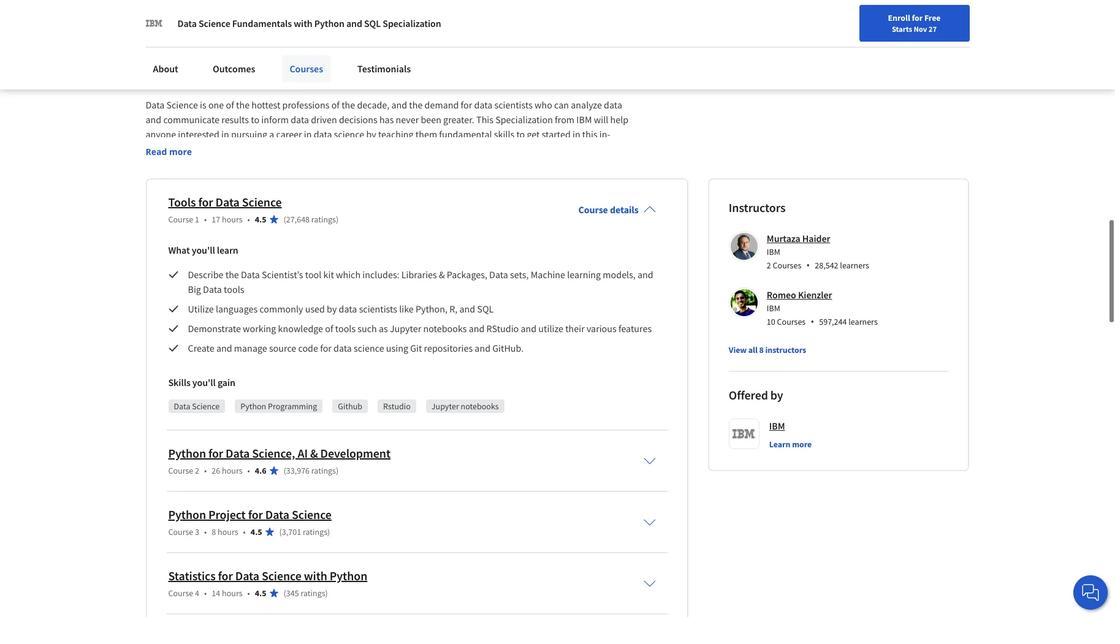 Task type: locate. For each thing, give the bounding box(es) containing it.
statistics for data science with python
[[168, 562, 368, 577]]

enroll
[[888, 12, 911, 23]]

specialization up the testimonials
[[383, 17, 441, 29]]

learn
[[770, 432, 791, 443]]

3
[[195, 520, 199, 531]]

1 vertical spatial 8
[[212, 520, 216, 531]]

for inside enroll for free starts nov 27
[[912, 12, 923, 23]]

free
[[925, 12, 941, 23]]

more right learn
[[792, 432, 812, 443]]

)
[[336, 207, 339, 218], [336, 459, 339, 470], [328, 520, 330, 531], [325, 581, 328, 592]]

8
[[760, 338, 764, 349], [212, 520, 216, 531]]

science inside data science is one of the hottest professions of the decade, and the demand for data scientists who can analyze data and communicate results to inform data driven decisions has never been greater. this specialization from ibm will help anyone interested in pursuing a career in data science by teaching them fundamental skills to get started in this in- demand field.
[[167, 92, 198, 104]]

0 horizontal spatial demand
[[146, 136, 180, 148]]

8 right all
[[760, 338, 764, 349]]

courses
[[290, 63, 323, 75], [773, 253, 802, 264], [777, 310, 806, 321]]

0 vertical spatial you'll
[[192, 237, 215, 250]]

1 horizontal spatial 2
[[767, 253, 771, 264]]

1 vertical spatial 4.5
[[251, 520, 262, 531]]

learners
[[840, 253, 870, 264], [849, 310, 878, 321]]

0 vertical spatial 2
[[767, 253, 771, 264]]

romeo kienzler image
[[731, 283, 758, 310]]

scientists up "as"
[[359, 296, 397, 308]]

skills you'll gain
[[168, 370, 235, 382]]

• right 4
[[204, 581, 207, 592]]

• right 3
[[204, 520, 207, 531]]

• left '597,244'
[[811, 308, 815, 322]]

scientists inside data science is one of the hottest professions of the decade, and the demand for data scientists who can analyze data and communicate results to inform data driven decisions has never been greater. this specialization from ibm will help anyone interested in pursuing a career in data science by teaching them fundamental skills to get started in this in- demand field.
[[495, 92, 533, 104]]

( down python for data science, ai & development
[[284, 459, 286, 470]]

0 vertical spatial specialization
[[383, 17, 441, 29]]

sets,
[[510, 262, 529, 274]]

sql
[[364, 17, 381, 29], [477, 296, 494, 308]]

view all 8 instructors button
[[729, 337, 807, 350]]

courses up professions
[[290, 63, 323, 75]]

data science is one of the hottest professions of the decade, and the demand for data scientists who can analyze data and communicate results to inform data driven decisions has never been greater. this specialization from ibm will help anyone interested in pursuing a career in data science by teaching them fundamental skills to get started in this in- demand field.
[[146, 92, 631, 148]]

0 vertical spatial demand
[[425, 92, 459, 104]]

2 vertical spatial 4.5
[[255, 581, 267, 592]]

decade,
[[357, 92, 390, 104]]

course
[[273, 54, 322, 76]]

) right 27,648
[[336, 207, 339, 218]]

the down learn
[[226, 262, 239, 274]]

data up course 2 • 26 hours •
[[226, 439, 250, 454]]

0 horizontal spatial more
[[169, 139, 192, 151]]

about link
[[146, 55, 186, 82]]

1 vertical spatial courses
[[773, 253, 802, 264]]

-
[[252, 54, 257, 76]]

ibm down analyze
[[577, 107, 592, 119]]

2 horizontal spatial specialization
[[496, 107, 553, 119]]

course left 1
[[168, 207, 193, 218]]

you'll left learn
[[192, 237, 215, 250]]

0 horizontal spatial by
[[327, 296, 337, 308]]

1 vertical spatial by
[[327, 296, 337, 308]]

machine
[[531, 262, 566, 274]]

1 horizontal spatial tools
[[335, 316, 356, 328]]

2 vertical spatial by
[[771, 381, 784, 396]]

you'll for learn
[[192, 237, 215, 250]]

courses link
[[282, 55, 331, 82]]

started
[[542, 121, 571, 134]]

specialization up the get
[[496, 107, 553, 119]]

data
[[178, 17, 197, 29], [146, 92, 165, 104], [216, 188, 240, 203], [241, 262, 260, 274], [489, 262, 508, 274], [203, 277, 222, 289], [174, 394, 190, 405], [226, 439, 250, 454], [265, 500, 290, 516], [235, 562, 259, 577]]

specialization up is
[[146, 54, 249, 76]]

github
[[338, 394, 363, 405]]

1 horizontal spatial sql
[[477, 296, 494, 308]]

0 vertical spatial more
[[169, 139, 192, 151]]

17
[[212, 207, 220, 218]]

you'll left gain
[[192, 370, 216, 382]]

2 vertical spatial courses
[[777, 310, 806, 321]]

( for statistics for data science with python
[[284, 581, 286, 592]]

0 vertical spatial to
[[251, 107, 259, 119]]

courses inside murtaza haider ibm 2 courses • 28,542 learners
[[773, 253, 802, 264]]

1 horizontal spatial more
[[792, 432, 812, 443]]

1 vertical spatial sql
[[477, 296, 494, 308]]

1 horizontal spatial jupyter
[[432, 394, 459, 405]]

and inside describe the data scientist's tool kit which includes: libraries & packages, data sets, machine learning models, and big data tools
[[638, 262, 654, 274]]

r,
[[450, 296, 458, 308]]

1 vertical spatial learners
[[849, 310, 878, 321]]

ratings right 3,701 in the bottom of the page
[[303, 520, 328, 531]]

0 horizontal spatial in
[[221, 121, 229, 134]]

ibm image
[[146, 15, 163, 32]]

science
[[199, 17, 230, 29], [167, 92, 198, 104], [242, 188, 282, 203], [192, 394, 220, 405], [292, 500, 332, 516], [262, 562, 302, 577]]

0 vertical spatial sql
[[364, 17, 381, 29]]

course left 26
[[168, 459, 193, 470]]

in left this
[[573, 121, 581, 134]]

get
[[527, 121, 540, 134]]

4.5 down the statistics for data science with python
[[255, 581, 267, 592]]

) for tools for data science
[[336, 207, 339, 218]]

like
[[399, 296, 414, 308]]

1 vertical spatial jupyter
[[432, 394, 459, 405]]

course 2 • 26 hours •
[[168, 459, 250, 470]]

learners for haider
[[840, 253, 870, 264]]

python,
[[416, 296, 448, 308]]

• inside murtaza haider ibm 2 courses • 28,542 learners
[[807, 252, 810, 266]]

professions
[[282, 92, 330, 104]]

0 vertical spatial learners
[[840, 253, 870, 264]]

0 vertical spatial by
[[366, 121, 376, 134]]

course for tools for data science
[[168, 207, 193, 218]]

repositories
[[424, 335, 473, 348]]

more inside learn more button
[[792, 432, 812, 443]]

ratings for python project for data science
[[303, 520, 328, 531]]

4.5 for statistics
[[255, 581, 267, 592]]

this
[[583, 121, 598, 134]]

0 vertical spatial science
[[334, 121, 364, 134]]

data down driven
[[314, 121, 332, 134]]

8 right 3
[[212, 520, 216, 531]]

0 vertical spatial courses
[[290, 63, 323, 75]]

courses right 10
[[777, 310, 806, 321]]

utilize languages commonly used by data scientists like python, r, and sql
[[188, 296, 500, 308]]

2 left 26
[[195, 459, 199, 470]]

with right the fundamentals
[[294, 17, 313, 29]]

specialization inside data science is one of the hottest professions of the decade, and the demand for data scientists who can analyze data and communicate results to inform data driven decisions has never been greater. this specialization from ibm will help anyone interested in pursuing a career in data science by teaching them fundamental skills to get started in this in- demand field.
[[496, 107, 553, 119]]

more inside "read more" button
[[169, 139, 192, 151]]

data left the "sets,"
[[489, 262, 508, 274]]

and up anyone
[[146, 107, 161, 119]]

• left 28,542
[[807, 252, 810, 266]]

courses for murtaza
[[773, 253, 802, 264]]

1 vertical spatial demand
[[146, 136, 180, 148]]

jupyter
[[390, 316, 421, 328], [432, 394, 459, 405]]

1 horizontal spatial specialization
[[383, 17, 441, 29]]

learners right 28,542
[[840, 253, 870, 264]]

) down the "development"
[[336, 459, 339, 470]]

0 horizontal spatial sql
[[364, 17, 381, 29]]

with up ( 345 ratings )
[[304, 562, 327, 577]]

big
[[188, 277, 201, 289]]

• left 4.6
[[248, 459, 250, 470]]

by inside data science is one of the hottest professions of the decade, and the demand for data scientists who can analyze data and communicate results to inform data driven decisions has never been greater. this specialization from ibm will help anyone interested in pursuing a career in data science by teaching them fundamental skills to get started in this in- demand field.
[[366, 121, 376, 134]]

None search field
[[175, 8, 469, 32]]

1 horizontal spatial scientists
[[495, 92, 533, 104]]

science down such
[[354, 335, 384, 348]]

python
[[314, 17, 345, 29], [241, 394, 266, 405], [168, 439, 206, 454], [168, 500, 206, 516], [330, 562, 368, 577]]

597,244
[[820, 310, 847, 321]]

data up this
[[474, 92, 493, 104]]

learners inside murtaza haider ibm 2 courses • 28,542 learners
[[840, 253, 870, 264]]

development
[[320, 439, 391, 454]]

10
[[767, 310, 776, 321]]

ratings for statistics for data science with python
[[301, 581, 325, 592]]

4.5 down "python project for data science"
[[251, 520, 262, 531]]

) for python project for data science
[[328, 520, 330, 531]]

1 vertical spatial specialization
[[146, 54, 249, 76]]

source
[[269, 335, 296, 348]]

0 vertical spatial jupyter
[[390, 316, 421, 328]]

ibm up 10
[[767, 296, 781, 307]]

tools down 'utilize languages commonly used by data scientists like python, r, and sql'
[[335, 316, 356, 328]]

1 horizontal spatial &
[[439, 262, 445, 274]]

ibm inside murtaza haider ibm 2 courses • 28,542 learners
[[767, 240, 781, 251]]

1 horizontal spatial by
[[366, 121, 376, 134]]

science down decisions
[[334, 121, 364, 134]]

more right read
[[169, 139, 192, 151]]

course inside course details dropdown button
[[579, 197, 608, 209]]

demonstrate
[[188, 316, 241, 328]]

• inside romeo kienzler ibm 10 courses • 597,244 learners
[[811, 308, 815, 322]]

1 in from the left
[[221, 121, 229, 134]]

data up 17
[[216, 188, 240, 203]]

0 horizontal spatial tools
[[224, 277, 244, 289]]

outcomes link
[[205, 55, 263, 82]]

1 horizontal spatial 8
[[760, 338, 764, 349]]

to up pursuing
[[251, 107, 259, 119]]

sql up testimonials link
[[364, 17, 381, 29]]

1 vertical spatial more
[[792, 432, 812, 443]]

models,
[[603, 262, 636, 274]]

by down decisions
[[366, 121, 376, 134]]

1 vertical spatial scientists
[[359, 296, 397, 308]]

2
[[767, 253, 771, 264], [195, 459, 199, 470]]

and
[[346, 17, 362, 29], [392, 92, 407, 104], [146, 107, 161, 119], [638, 262, 654, 274], [460, 296, 475, 308], [469, 316, 485, 328], [521, 316, 537, 328], [216, 335, 232, 348], [475, 335, 491, 348]]

) right 3,701 in the bottom of the page
[[328, 520, 330, 531]]

ibm
[[577, 107, 592, 119], [767, 240, 781, 251], [767, 296, 781, 307], [770, 413, 785, 426]]

and right models,
[[638, 262, 654, 274]]

• left 26
[[204, 459, 207, 470]]

knowledge
[[278, 316, 323, 328]]

2 down murtaza
[[767, 253, 771, 264]]

by
[[366, 121, 376, 134], [327, 296, 337, 308], [771, 381, 784, 396]]

communicate
[[163, 107, 220, 119]]

pursuing
[[231, 121, 267, 134]]

0 horizontal spatial jupyter
[[390, 316, 421, 328]]

2 horizontal spatial in
[[573, 121, 581, 134]]

2 inside murtaza haider ibm 2 courses • 28,542 learners
[[767, 253, 771, 264]]

1 vertical spatial to
[[517, 121, 525, 134]]

( down the statistics for data science with python
[[284, 581, 286, 592]]

2 vertical spatial specialization
[[496, 107, 553, 119]]

course for python for data science, ai & development
[[168, 459, 193, 470]]

learners right '597,244'
[[849, 310, 878, 321]]

enroll for free starts nov 27
[[888, 12, 941, 34]]

1 vertical spatial with
[[304, 562, 327, 577]]

course left details
[[579, 197, 608, 209]]

courses inside romeo kienzler ibm 10 courses • 597,244 learners
[[777, 310, 806, 321]]

8 inside button
[[760, 338, 764, 349]]

0 vertical spatial 8
[[760, 338, 764, 349]]

1 vertical spatial you'll
[[192, 370, 216, 382]]

hours for python for data science, ai & development
[[222, 459, 243, 470]]

course left 4
[[168, 581, 193, 592]]

0 vertical spatial tools
[[224, 277, 244, 289]]

tools up languages
[[224, 277, 244, 289]]

for up "nov"
[[912, 12, 923, 23]]

( 345 ratings )
[[284, 581, 328, 592]]

( up the scientist's
[[284, 207, 286, 218]]

0 horizontal spatial to
[[251, 107, 259, 119]]

utilize
[[188, 296, 214, 308]]

( for python for data science, ai & development
[[284, 459, 286, 470]]

) for statistics for data science with python
[[325, 581, 328, 592]]

scientists left the who
[[495, 92, 533, 104]]

) right 345
[[325, 581, 328, 592]]

2 in from the left
[[304, 121, 312, 134]]

of down 'utilize languages commonly used by data scientists like python, r, and sql'
[[325, 316, 333, 328]]

1 horizontal spatial in
[[304, 121, 312, 134]]

scientist's
[[262, 262, 303, 274]]

1 horizontal spatial to
[[517, 121, 525, 134]]

create
[[188, 335, 214, 348]]

jupyter down like
[[390, 316, 421, 328]]

ratings right 345
[[301, 581, 325, 592]]

4.5 left 27,648
[[255, 207, 267, 218]]

hours right 17
[[222, 207, 243, 218]]

python for for
[[168, 439, 206, 454]]

for right project
[[248, 500, 263, 516]]

which
[[336, 262, 361, 274]]

tools for data science
[[168, 188, 282, 203]]

in down results
[[221, 121, 229, 134]]

in right career at the left
[[304, 121, 312, 134]]

4.5
[[255, 207, 267, 218], [251, 520, 262, 531], [255, 581, 267, 592]]

0 horizontal spatial specialization
[[146, 54, 249, 76]]

python for project
[[168, 500, 206, 516]]

data down skills at the bottom of the page
[[174, 394, 190, 405]]

read more button
[[146, 139, 192, 151]]

data up 3,701 in the bottom of the page
[[265, 500, 290, 516]]

for up greater.
[[461, 92, 472, 104]]

0 vertical spatial scientists
[[495, 92, 533, 104]]

instructors
[[766, 338, 807, 349]]

learners inside romeo kienzler ibm 10 courses • 597,244 learners
[[849, 310, 878, 321]]

hours right 26
[[222, 459, 243, 470]]

0 vertical spatial &
[[439, 262, 445, 274]]

hours
[[222, 207, 243, 218], [222, 459, 243, 470], [218, 520, 238, 531], [222, 581, 243, 592]]

0 horizontal spatial 2
[[195, 459, 199, 470]]

( 27,648 ratings )
[[284, 207, 339, 218]]

5
[[261, 54, 270, 76]]

interested
[[178, 121, 219, 134]]

demand up been
[[425, 92, 459, 104]]

& right libraries
[[439, 262, 445, 274]]

skills
[[494, 121, 515, 134]]

notebooks
[[423, 316, 467, 328], [461, 394, 499, 405]]

33,976
[[286, 459, 310, 470]]

hours down project
[[218, 520, 238, 531]]

( for python project for data science
[[279, 520, 282, 531]]

skills
[[168, 370, 191, 382]]

ratings for python for data science, ai & development
[[311, 459, 336, 470]]

2 horizontal spatial by
[[771, 381, 784, 396]]

1 vertical spatial tools
[[335, 316, 356, 328]]

0 vertical spatial 4.5
[[255, 207, 267, 218]]

• down the statistics for data science with python
[[248, 581, 250, 592]]

27,648
[[286, 207, 310, 218]]

series
[[325, 54, 368, 76]]

rstudio
[[487, 316, 519, 328]]

hours right 14
[[222, 581, 243, 592]]

14
[[212, 581, 220, 592]]

the up never
[[409, 92, 423, 104]]

0 horizontal spatial &
[[310, 439, 318, 454]]

the inside describe the data scientist's tool kit which includes: libraries & packages, data sets, machine learning models, and big data tools
[[226, 262, 239, 274]]

data inside data science is one of the hottest professions of the decade, and the demand for data scientists who can analyze data and communicate results to inform data driven decisions has never been greater. this specialization from ibm will help anyone interested in pursuing a career in data science by teaching them fundamental skills to get started in this in- demand field.
[[146, 92, 165, 104]]

hours for statistics for data science with python
[[222, 581, 243, 592]]

& right ai
[[310, 439, 318, 454]]

data up help
[[604, 92, 623, 104]]

ratings right 33,976
[[311, 459, 336, 470]]

working
[[243, 316, 276, 328]]

science,
[[252, 439, 295, 454]]



Task type: describe. For each thing, give the bounding box(es) containing it.
their
[[566, 316, 585, 328]]

as
[[379, 316, 388, 328]]

( for tools for data science
[[284, 207, 286, 218]]

for up 14
[[218, 562, 233, 577]]

gain
[[218, 370, 235, 382]]

the up decisions
[[342, 92, 355, 104]]

romeo kienzler link
[[767, 282, 833, 294]]

1 vertical spatial notebooks
[[461, 394, 499, 405]]

who
[[535, 92, 553, 104]]

0 horizontal spatial scientists
[[359, 296, 397, 308]]

1 vertical spatial 2
[[195, 459, 199, 470]]

outcomes
[[213, 63, 255, 75]]

data down describe
[[203, 277, 222, 289]]

345
[[286, 581, 299, 592]]

1 vertical spatial science
[[354, 335, 384, 348]]

view all 8 instructors
[[729, 338, 807, 349]]

code
[[298, 335, 318, 348]]

ibm link
[[770, 412, 785, 427]]

commonly
[[260, 296, 303, 308]]

and left github.
[[475, 335, 491, 348]]

python for programming
[[241, 394, 266, 405]]

for up course 1 • 17 hours •
[[198, 188, 213, 203]]

for right code in the bottom left of the page
[[320, 335, 332, 348]]

kienzler
[[798, 282, 833, 294]]

driven
[[311, 107, 337, 119]]

details
[[610, 197, 639, 209]]

28,542
[[815, 253, 839, 264]]

features
[[619, 316, 652, 328]]

never
[[396, 107, 419, 119]]

learn more button
[[770, 432, 812, 444]]

course 3 • 8 hours •
[[168, 520, 246, 531]]

project
[[208, 500, 246, 516]]

courses for romeo
[[777, 310, 806, 321]]

view
[[729, 338, 747, 349]]

help
[[611, 107, 629, 119]]

testimonials
[[358, 63, 411, 75]]

and left rstudio
[[469, 316, 485, 328]]

coursera career certificate image
[[738, 0, 942, 27]]

demonstrate working knowledge of tools such as jupyter notebooks and rstudio and utilize their various features
[[188, 316, 660, 328]]

read
[[146, 139, 167, 151]]

murtaza haider ibm 2 courses • 28,542 learners
[[767, 226, 870, 266]]

and down demonstrate
[[216, 335, 232, 348]]

describe
[[188, 262, 224, 274]]

haider
[[803, 226, 831, 238]]

for up 26
[[208, 439, 223, 454]]

includes:
[[363, 262, 400, 274]]

ibm inside data science is one of the hottest professions of the decade, and the demand for data scientists who can analyze data and communicate results to inform data driven decisions has never been greater. this specialization from ibm will help anyone interested in pursuing a career in data science by teaching them fundamental skills to get started in this in- demand field.
[[577, 107, 592, 119]]

( 33,976 ratings )
[[284, 459, 339, 470]]

romeo kienzler ibm 10 courses • 597,244 learners
[[767, 282, 878, 322]]

kit
[[324, 262, 334, 274]]

data up course 4 • 14 hours •
[[235, 562, 259, 577]]

& inside describe the data scientist's tool kit which includes: libraries & packages, data sets, machine learning models, and big data tools
[[439, 262, 445, 274]]

• right 1
[[204, 207, 207, 218]]

course for python project for data science
[[168, 520, 193, 531]]

and left utilize
[[521, 316, 537, 328]]

inform
[[261, 107, 289, 119]]

• down python project for data science link
[[243, 520, 246, 531]]

fundamental
[[439, 121, 492, 134]]

0 horizontal spatial 8
[[212, 520, 216, 531]]

data down professions
[[291, 107, 309, 119]]

packages,
[[447, 262, 488, 274]]

hours for tools for data science
[[222, 207, 243, 218]]

languages
[[216, 296, 258, 308]]

anyone
[[146, 121, 176, 134]]

offered by
[[729, 381, 784, 396]]

0 vertical spatial notebooks
[[423, 316, 467, 328]]

statistics
[[168, 562, 216, 577]]

and up never
[[392, 92, 407, 104]]

ai
[[298, 439, 308, 454]]

decisions
[[339, 107, 378, 119]]

been
[[421, 107, 442, 119]]

for inside data science is one of the hottest professions of the decade, and the demand for data scientists who can analyze data and communicate results to inform data driven decisions has never been greater. this specialization from ibm will help anyone interested in pursuing a career in data science by teaching them fundamental skills to get started in this in- demand field.
[[461, 92, 472, 104]]

learn more
[[770, 432, 812, 443]]

of right one
[[226, 92, 234, 104]]

tool
[[305, 262, 322, 274]]

and right r,
[[460, 296, 475, 308]]

has
[[380, 107, 394, 119]]

of up driven
[[332, 92, 340, 104]]

murtaza haider image
[[731, 226, 758, 253]]

data right ibm icon
[[178, 17, 197, 29]]

ratings for tools for data science
[[311, 207, 336, 218]]

the up results
[[236, 92, 250, 104]]

field.
[[182, 136, 202, 148]]

murtaza haider link
[[767, 226, 831, 238]]

tools
[[168, 188, 196, 203]]

• down tools for data science link
[[248, 207, 250, 218]]

in-
[[600, 121, 611, 134]]

english
[[880, 14, 910, 26]]

courses inside "link"
[[290, 63, 323, 75]]

python for data science, ai & development link
[[168, 439, 391, 454]]

more for read more
[[169, 139, 192, 151]]

read more
[[146, 139, 192, 151]]

data left the scientist's
[[241, 262, 260, 274]]

and up "series"
[[346, 17, 362, 29]]

starts
[[892, 24, 913, 34]]

tools for data science link
[[168, 188, 282, 203]]

is
[[200, 92, 207, 104]]

ibm inside romeo kienzler ibm 10 courses • 597,244 learners
[[767, 296, 781, 307]]

rstudio
[[383, 394, 411, 405]]

utilize
[[539, 316, 564, 328]]

3 in from the left
[[573, 121, 581, 134]]

data right used
[[339, 296, 357, 308]]

data right code in the bottom left of the page
[[334, 335, 352, 348]]

more for learn more
[[792, 432, 812, 443]]

using
[[386, 335, 408, 348]]

describe the data scientist's tool kit which includes: libraries & packages, data sets, machine learning models, and big data tools
[[188, 262, 656, 289]]

0 vertical spatial with
[[294, 17, 313, 29]]

python project for data science
[[168, 500, 332, 516]]

( 3,701 ratings )
[[279, 520, 330, 531]]

manage
[[234, 335, 267, 348]]

all
[[749, 338, 758, 349]]

1 vertical spatial &
[[310, 439, 318, 454]]

learn
[[217, 237, 238, 250]]

1 horizontal spatial demand
[[425, 92, 459, 104]]

results
[[222, 107, 249, 119]]

4.5 for python
[[251, 520, 262, 531]]

data science
[[174, 394, 220, 405]]

greater.
[[443, 107, 475, 119]]

learners for kienzler
[[849, 310, 878, 321]]

a
[[269, 121, 274, 134]]

about
[[153, 63, 178, 75]]

used
[[305, 296, 325, 308]]

) for python for data science, ai & development
[[336, 459, 339, 470]]

testimonials link
[[350, 55, 418, 82]]

tools inside describe the data scientist's tool kit which includes: libraries & packages, data sets, machine learning models, and big data tools
[[224, 277, 244, 289]]

chat with us image
[[1081, 583, 1101, 603]]

various
[[587, 316, 617, 328]]

course details
[[579, 197, 639, 209]]

science inside data science is one of the hottest professions of the decade, and the demand for data scientists who can analyze data and communicate results to inform data driven decisions has never been greater. this specialization from ibm will help anyone interested in pursuing a career in data science by teaching them fundamental skills to get started in this in- demand field.
[[334, 121, 364, 134]]

4.5 for tools
[[255, 207, 267, 218]]

course for statistics for data science with python
[[168, 581, 193, 592]]

you'll for gain
[[192, 370, 216, 382]]

ibm up learn
[[770, 413, 785, 426]]

english button
[[858, 0, 932, 40]]

4.6
[[255, 459, 267, 470]]

hours for python project for data science
[[218, 520, 238, 531]]



Task type: vqa. For each thing, say whether or not it's contained in the screenshot.


